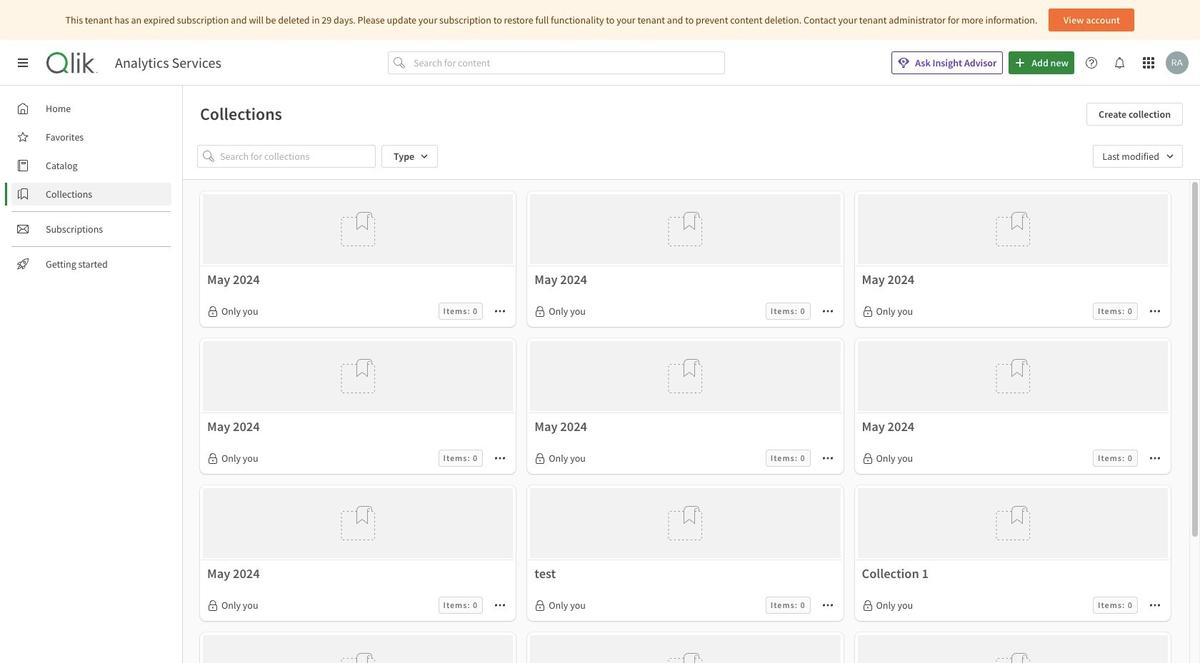 Task type: vqa. For each thing, say whether or not it's contained in the screenshot.
field inside the Filters region
yes



Task type: locate. For each thing, give the bounding box(es) containing it.
analytics services element
[[115, 54, 221, 71]]

1 horizontal spatial more actions image
[[1150, 601, 1161, 612]]

1 more actions image from the left
[[495, 601, 506, 612]]

2 more actions image from the left
[[1150, 601, 1161, 612]]

close sidebar menu image
[[17, 57, 29, 69]]

None field
[[1094, 145, 1183, 168]]

Search for collections text field
[[220, 145, 376, 168]]

0 horizontal spatial more actions image
[[495, 601, 506, 612]]

more actions image
[[495, 306, 506, 318], [822, 306, 834, 318], [1150, 306, 1161, 318], [495, 453, 506, 465], [822, 453, 834, 465], [1150, 453, 1161, 465], [822, 601, 834, 612]]

ruby anderson image
[[1166, 51, 1189, 74]]

more actions image
[[495, 601, 506, 612], [1150, 601, 1161, 612]]

none field inside filters 'region'
[[1094, 145, 1183, 168]]



Task type: describe. For each thing, give the bounding box(es) containing it.
Search for content text field
[[411, 51, 725, 74]]

filters region
[[183, 134, 1201, 179]]

navigation pane element
[[0, 91, 182, 282]]



